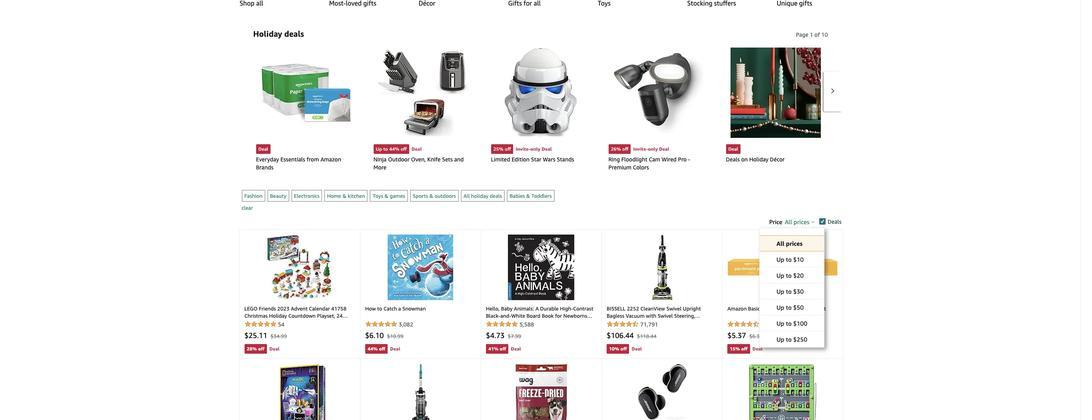 Task type: describe. For each thing, give the bounding box(es) containing it.
board
[[527, 312, 540, 319]]

fashion
[[244, 193, 262, 199]]

popover image
[[812, 221, 814, 223]]

catch
[[384, 305, 397, 312]]

black-
[[486, 312, 500, 319]]

$5.37
[[727, 331, 746, 340]]

collectible
[[244, 320, 269, 326]]

home
[[327, 193, 341, 199]]

deal inside "element"
[[542, 146, 552, 152]]

10
[[821, 31, 828, 38]]

advent
[[291, 305, 308, 312]]

up to $250
[[776, 336, 807, 343]]

44% inside deal: ninja outdoor oven, knife sets and more; element
[[389, 146, 399, 152]]

of
[[814, 31, 820, 38]]

deal timer
[[412, 146, 473, 152]]

up for up to $250
[[776, 336, 784, 343]]

-
[[688, 156, 690, 163]]

off for 25% off
[[505, 146, 511, 152]]

paper,
[[790, 305, 805, 312]]

$6.32
[[749, 333, 763, 339]]

mini-
[[334, 320, 346, 326]]

deal inside deal everyday essentials from amazon brands
[[258, 146, 268, 152]]

& for babies
[[526, 193, 530, 199]]

newborns
[[563, 312, 587, 319]]

amazon brand - wag freeze-dried raw single ingredient dog treats, beef liver, 3.3oz image
[[512, 364, 571, 420]]

countdown
[[288, 312, 316, 319]]

15%
[[730, 346, 740, 352]]

deals on holiday décor image
[[730, 48, 821, 138]]

$25.11 $34.99
[[244, 331, 287, 340]]

more
[[373, 164, 386, 170]]

and inside the 'lego friends 2023 advent calendar 41758 christmas holiday countdown playset, 24 collectible daily surprises including 2 mini- dolls and 8 pet figures'
[[258, 327, 266, 333]]

animals:
[[514, 305, 534, 312]]

up for up to 44% off
[[376, 146, 382, 152]]

ninja outdoor oven, knife sets and more link
[[373, 155, 473, 171]]

book
[[542, 312, 554, 319]]

$6.10 $10.99
[[365, 331, 404, 340]]

0 horizontal spatial 44%
[[368, 346, 378, 352]]

snowman
[[402, 305, 426, 312]]

5,588
[[519, 321, 534, 328]]

off for 26% off
[[622, 146, 628, 152]]

calendar
[[309, 305, 330, 312]]

up to $100
[[776, 320, 807, 327]]

babies & toddlers button
[[507, 190, 554, 202]]

$106.44
[[607, 331, 634, 340]]

deal everyday essentials from amazon brands
[[256, 146, 341, 170]]

up to $50
[[776, 304, 804, 311]]

1 vertical spatial amazon
[[727, 305, 747, 312]]

$100
[[793, 320, 807, 327]]

to for $250
[[786, 336, 792, 343]]

$5.37 $6.32
[[727, 331, 763, 340]]

holiday inside deal deals on holiday décor
[[749, 156, 768, 163]]

playset,
[[317, 312, 335, 319]]

up to $10
[[776, 256, 804, 263]]

$250
[[793, 336, 807, 343]]

8
[[268, 327, 271, 333]]

page
[[796, 31, 808, 38]]

and inside hello, baby animals: a durable high-contrast black-and-white board book for newborns and babies (high-contrast books)
[[486, 320, 495, 326]]

home & kitchen button
[[324, 190, 368, 202]]

kitchen
[[348, 193, 365, 199]]

toys
[[373, 193, 383, 199]]

premium
[[608, 164, 631, 170]]

41% off
[[488, 346, 506, 352]]

$118.44
[[637, 333, 657, 339]]

26%
[[611, 146, 621, 152]]

$30
[[793, 288, 804, 295]]

deal: everyday essentials from amazon brands; element
[[253, 44, 358, 174]]

2
[[330, 320, 333, 326]]

limited edition star wars stands
[[491, 156, 574, 163]]

71,791
[[640, 321, 658, 328]]

next image
[[830, 88, 835, 94]]

$10
[[793, 256, 804, 263]]

amazon basics parchment paper, 90 sq ft
[[727, 305, 826, 312]]

toys & games button
[[370, 190, 408, 202]]

1 horizontal spatial deals
[[828, 218, 841, 225]]

up to 44% off
[[376, 146, 407, 152]]

for
[[555, 312, 562, 319]]

sports & outdoors
[[413, 193, 456, 199]]

star
[[531, 156, 541, 163]]

checkbox image
[[819, 218, 826, 224]]

to for $30
[[786, 288, 792, 295]]

hello,
[[486, 305, 500, 312]]

a
[[535, 305, 539, 312]]

10% off
[[609, 346, 627, 352]]

zhiwuzhu magnetic alphabet maze letter puzzle,montessori fine motor skills toys for girls boys,education toys for preschool learning activities,travel toys gifts for toddler image
[[749, 364, 817, 420]]

ninja outdoor oven, knife sets and more image
[[378, 49, 468, 136]]

deal deals on holiday décor
[[726, 146, 785, 163]]

everyday essentials from amazon brands image
[[260, 63, 351, 122]]

holiday inside the 'lego friends 2023 advent calendar 41758 christmas holiday countdown playset, 24 collectible daily surprises including 2 mini- dolls and 8 pet figures'
[[269, 312, 287, 319]]

toddlers
[[531, 193, 552, 199]]

up for up to $50
[[776, 304, 784, 311]]

deals on holiday décor link
[[726, 155, 825, 163]]

off inside deal: ninja outdoor oven, knife sets and more; element
[[401, 146, 407, 152]]

invite-only deal timer for wars
[[516, 146, 590, 152]]

holiday
[[471, 193, 488, 199]]

90
[[806, 305, 812, 312]]

to for $10
[[786, 256, 792, 263]]

off for 44% off
[[379, 346, 385, 352]]

and-
[[500, 312, 511, 319]]

$20
[[793, 272, 804, 279]]

books)
[[549, 320, 565, 326]]

26% off
[[611, 146, 628, 152]]

0 horizontal spatial deals
[[284, 29, 304, 38]]

0 vertical spatial prices
[[794, 218, 809, 225]]

up for up to $10
[[776, 256, 784, 263]]

up for up to $30
[[776, 288, 784, 295]]

$6.10
[[365, 331, 384, 340]]

to for catch
[[377, 305, 382, 312]]

wired
[[662, 156, 677, 163]]

44% off
[[368, 346, 385, 352]]

amazon inside deal everyday essentials from amazon brands
[[320, 156, 341, 163]]

limited
[[491, 156, 510, 163]]

electronics
[[294, 193, 319, 199]]

sq
[[814, 305, 820, 312]]

$10.99
[[387, 333, 404, 339]]

games
[[390, 193, 405, 199]]

1 horizontal spatial all
[[776, 240, 784, 247]]

invite-only deal timer for wired
[[633, 146, 708, 152]]

to for 44%
[[383, 146, 388, 152]]

up to $20
[[776, 272, 804, 279]]

$4.73
[[486, 331, 505, 340]]

2023
[[277, 305, 289, 312]]

durable
[[540, 305, 559, 312]]

to for $20
[[786, 272, 792, 279]]

25%
[[493, 146, 503, 152]]

deal inside deal deals on holiday décor
[[728, 146, 738, 152]]



Task type: vqa. For each thing, say whether or not it's contained in the screenshot.


Task type: locate. For each thing, give the bounding box(es) containing it.
only up cam
[[648, 146, 658, 152]]

holiday deals
[[253, 29, 304, 38]]

invite-only deal up cam
[[633, 146, 669, 152]]

1 vertical spatial all prices
[[776, 240, 803, 247]]

1 only from the left
[[530, 146, 540, 152]]

54
[[278, 321, 285, 328]]

$4.73 $7.99
[[486, 331, 521, 340]]

0 horizontal spatial invite-
[[516, 146, 530, 152]]

babies
[[510, 193, 525, 199], [496, 320, 511, 326]]

1 horizontal spatial and
[[454, 156, 464, 163]]

0 vertical spatial amazon
[[320, 156, 341, 163]]

invite-only deal inside the deal: limited edition star wars stands; "element"
[[516, 146, 552, 152]]

electronics button
[[291, 190, 322, 202]]

up inside deal: ninja outdoor oven, knife sets and more; element
[[376, 146, 382, 152]]

invite-only deal for cam
[[633, 146, 669, 152]]

and left 8
[[258, 327, 266, 333]]

up left paper, on the right of page
[[776, 304, 784, 311]]

2 invite-only deal from the left
[[633, 146, 669, 152]]

1 horizontal spatial invite-only deal timer
[[633, 146, 708, 152]]

invite- inside the deal: limited edition star wars stands; "element"
[[516, 146, 530, 152]]

all left holiday
[[463, 193, 470, 199]]

up for up to $100
[[776, 320, 784, 327]]

and right sets
[[454, 156, 464, 163]]

off right 25%
[[505, 146, 511, 152]]

home & kitchen
[[327, 193, 365, 199]]

invite- for floodlight
[[633, 146, 648, 152]]

2 horizontal spatial all
[[785, 218, 792, 225]]

to
[[383, 146, 388, 152], [786, 256, 792, 263], [786, 272, 792, 279], [786, 288, 792, 295], [786, 304, 792, 311], [377, 305, 382, 312], [786, 320, 792, 327], [786, 336, 792, 343]]

0 vertical spatial contrast
[[573, 305, 593, 312]]

everyday
[[256, 156, 279, 163]]

0 vertical spatial and
[[454, 156, 464, 163]]

invite-only deal timer up wars at the right
[[516, 146, 590, 152]]

invite- for edition
[[516, 146, 530, 152]]

on
[[741, 156, 748, 163]]

edition
[[512, 156, 529, 163]]

invite-only deal timer inside the deal: limited edition star wars stands; "element"
[[516, 146, 590, 152]]

essentials
[[280, 156, 305, 163]]

amazon left basics
[[727, 305, 747, 312]]

to left $250
[[786, 336, 792, 343]]

deal: deals on holiday décor ; element
[[723, 44, 828, 166]]

(high-
[[513, 320, 528, 326]]

babies down and-
[[496, 320, 511, 326]]

to left $10
[[786, 256, 792, 263]]

contrast up newborns
[[573, 305, 593, 312]]

pro
[[678, 156, 687, 163]]

all right price
[[785, 218, 792, 225]]

up left $20 on the bottom right of the page
[[776, 272, 784, 279]]

& for home
[[343, 193, 346, 199]]

floodlight
[[621, 156, 647, 163]]

1 vertical spatial all
[[785, 218, 792, 225]]

up to $30
[[776, 288, 804, 295]]

$7.99
[[508, 333, 521, 339]]

ring floodlight cam wired pro - premium colors image
[[613, 52, 703, 133]]

0 horizontal spatial invite-only deal
[[516, 146, 552, 152]]

off right 15%
[[741, 346, 748, 352]]

2 vertical spatial holiday
[[269, 312, 287, 319]]

1 vertical spatial and
[[486, 320, 495, 326]]

friends
[[259, 305, 276, 312]]

and inside ninja outdoor oven, knife sets and more
[[454, 156, 464, 163]]

& for toys
[[385, 193, 388, 199]]

0 vertical spatial all prices
[[785, 218, 809, 225]]

off down $6.10 $10.99
[[379, 346, 385, 352]]

invite-only deal for star
[[516, 146, 552, 152]]

& right "sports"
[[429, 193, 433, 199]]

& inside "button"
[[526, 193, 530, 199]]

44% up the outdoor
[[389, 146, 399, 152]]

0 horizontal spatial amazon
[[320, 156, 341, 163]]

up up ninja
[[376, 146, 382, 152]]

1 vertical spatial deals
[[490, 193, 502, 199]]

invite-only deal inside deal: ring floodlight cam wired pro - premium colors; element
[[633, 146, 669, 152]]

to left $50
[[786, 304, 792, 311]]

bissell cleanview swivel pet reach full-size vacuum cleaner, with quick release wand, & swivel steering, 3198a, color may vary image
[[408, 364, 433, 420]]

0 horizontal spatial invite-only deal timer
[[516, 146, 590, 152]]

deal
[[258, 146, 268, 152], [412, 146, 422, 152], [542, 146, 552, 152], [659, 146, 669, 152], [728, 146, 738, 152], [269, 346, 279, 352], [390, 346, 400, 352], [511, 346, 521, 352], [632, 346, 642, 352], [752, 346, 763, 352]]

basics
[[748, 305, 762, 312]]

1 vertical spatial holiday
[[749, 156, 768, 163]]

prices left popover image
[[794, 218, 809, 225]]

$50
[[793, 304, 804, 311]]

invite- up floodlight
[[633, 146, 648, 152]]

0 vertical spatial all
[[463, 193, 470, 199]]

0 horizontal spatial contrast
[[528, 320, 548, 326]]

1 horizontal spatial 44%
[[389, 146, 399, 152]]

only
[[530, 146, 540, 152], [648, 146, 658, 152]]

up left $10
[[776, 256, 784, 263]]

baby
[[501, 305, 513, 312]]

24
[[337, 312, 343, 319]]

only for cam
[[648, 146, 658, 152]]

to left the $30 at the bottom right
[[786, 288, 792, 295]]

off for 15% off
[[741, 346, 748, 352]]

1 horizontal spatial invite-
[[633, 146, 648, 152]]

and
[[454, 156, 464, 163], [486, 320, 495, 326], [258, 327, 266, 333]]

daily
[[271, 320, 282, 326]]

0 horizontal spatial deals
[[726, 156, 740, 163]]

2 vertical spatial and
[[258, 327, 266, 333]]

0 horizontal spatial only
[[530, 146, 540, 152]]

dolls
[[244, 327, 256, 333]]

all holiday deals
[[463, 193, 502, 199]]

décor
[[770, 156, 785, 163]]

amazon right from
[[320, 156, 341, 163]]

deals inside deal deals on holiday décor
[[726, 156, 740, 163]]

0 vertical spatial holiday
[[253, 29, 282, 38]]

surprises
[[284, 320, 305, 326]]

babies inside hello, baby animals: a durable high-contrast black-and-white board book for newborns and babies (high-contrast books)
[[496, 320, 511, 326]]

ring
[[608, 156, 620, 163]]

ring floodlight cam wired pro - premium colors
[[608, 156, 690, 170]]

prices up up to $10
[[786, 240, 803, 247]]

bose quietcomfort earbuds ii, wireless, bluetooth, proprietary active noise cancelling technology in-ear headphones with personalized noise cancellation & sound, triple black image
[[638, 364, 686, 420]]

invite-
[[516, 146, 530, 152], [633, 146, 648, 152]]

to up ninja
[[383, 146, 388, 152]]

up for up to $20
[[776, 272, 784, 279]]

ft
[[821, 305, 826, 312]]

contrast down the board
[[528, 320, 548, 326]]

sports & outdoors button
[[410, 190, 459, 202]]

up right the 912
[[776, 320, 784, 327]]

up
[[376, 146, 382, 152], [776, 256, 784, 263], [776, 272, 784, 279], [776, 288, 784, 295], [776, 304, 784, 311], [776, 320, 784, 327], [776, 336, 784, 343]]

1 invite- from the left
[[516, 146, 530, 152]]

invite-only deal timer
[[516, 146, 590, 152], [633, 146, 708, 152]]

$25.11
[[244, 331, 267, 340]]

deals inside button
[[490, 193, 502, 199]]

0 horizontal spatial and
[[258, 327, 266, 333]]

1 horizontal spatial contrast
[[573, 305, 593, 312]]

25% off
[[493, 146, 511, 152]]

to inside deal: ninja outdoor oven, knife sets and more; element
[[383, 146, 388, 152]]

sets
[[442, 156, 453, 163]]

off
[[401, 146, 407, 152], [505, 146, 511, 152], [622, 146, 628, 152], [258, 346, 265, 352], [379, 346, 385, 352], [500, 346, 506, 352], [620, 346, 627, 352], [741, 346, 748, 352]]

0 vertical spatial deals
[[726, 156, 740, 163]]

off right 26%
[[622, 146, 628, 152]]

ring floodlight cam wired pro - premium colors link
[[608, 155, 708, 171]]

only up 'star'
[[530, 146, 540, 152]]

pet
[[272, 327, 280, 333]]

44% down $6.10
[[368, 346, 378, 352]]

page 1 of 10
[[796, 31, 828, 38]]

deals
[[284, 29, 304, 38], [490, 193, 502, 199]]

all up up to $10
[[776, 240, 784, 247]]

lego friends 2023 advent calendar 41758 christmas holiday countdown playset, 24 collectible daily surprises including 2 mini- dolls and 8 pet figures
[[244, 305, 346, 333]]

2 & from the left
[[385, 193, 388, 199]]

wars
[[543, 156, 555, 163]]

3 & from the left
[[429, 193, 433, 199]]

off for 28% off
[[258, 346, 265, 352]]

sports
[[413, 193, 428, 199]]

2 invite- from the left
[[633, 146, 648, 152]]

& right toys
[[385, 193, 388, 199]]

up up amazon basics parchment paper, 90 sq ft
[[776, 288, 784, 295]]

3,082
[[399, 321, 413, 328]]

1 vertical spatial deals
[[828, 218, 841, 225]]

28%
[[247, 346, 257, 352]]

$34.99
[[270, 333, 287, 339]]

to right how
[[377, 305, 382, 312]]

babies left toddlers
[[510, 193, 525, 199]]

only inside deal: ring floodlight cam wired pro - premium colors; element
[[648, 146, 658, 152]]

deals
[[726, 156, 740, 163], [828, 218, 841, 225]]

$106.44 $118.44
[[607, 331, 657, 340]]

off inside the deal: limited edition star wars stands; "element"
[[505, 146, 511, 152]]

1 & from the left
[[343, 193, 346, 199]]

limited edition star wars stands link
[[491, 155, 590, 163]]

1 horizontal spatial invite-only deal
[[633, 146, 669, 152]]

0 vertical spatial 44%
[[389, 146, 399, 152]]

1 horizontal spatial amazon
[[727, 305, 747, 312]]

invite-only deal timer inside deal: ring floodlight cam wired pro - premium colors; element
[[633, 146, 708, 152]]

invite-only deal timer up wired
[[633, 146, 708, 152]]

& left toddlers
[[526, 193, 530, 199]]

limited edition star wars stands image
[[504, 48, 577, 138]]

only inside the deal: limited edition star wars stands; "element"
[[530, 146, 540, 152]]

deals left on
[[726, 156, 740, 163]]

41758
[[331, 305, 346, 312]]

2 only from the left
[[648, 146, 658, 152]]

deal: limited edition star wars stands; element
[[488, 44, 593, 166]]

invite-only deal up limited edition star wars stands
[[516, 146, 552, 152]]

off right 10%
[[620, 346, 627, 352]]

fashion button
[[242, 190, 265, 202]]

1 vertical spatial contrast
[[528, 320, 548, 326]]

and down black-
[[486, 320, 495, 326]]

44%
[[389, 146, 399, 152], [368, 346, 378, 352]]

to for $100
[[786, 320, 792, 327]]

2 vertical spatial all
[[776, 240, 784, 247]]

prices
[[794, 218, 809, 225], [786, 240, 803, 247]]

off up the outdoor
[[401, 146, 407, 152]]

0 horizontal spatial all
[[463, 193, 470, 199]]

babies & toddlers
[[510, 193, 552, 199]]

0 vertical spatial babies
[[510, 193, 525, 199]]

all inside button
[[463, 193, 470, 199]]

to left $20 on the bottom right of the page
[[786, 272, 792, 279]]

christmas
[[244, 312, 268, 319]]

high-
[[560, 305, 573, 312]]

& inside button
[[343, 193, 346, 199]]

41%
[[488, 346, 498, 352]]

only for star
[[530, 146, 540, 152]]

off inside deal: ring floodlight cam wired pro - premium colors; element
[[622, 146, 628, 152]]

national geographic magic advent calendar 2023 – jumbo kids advent calendar with 24 magic tricks & science experiments, christmas countdown calendar, christmas toys, advent calendar magic image
[[274, 364, 326, 420]]

list
[[240, 0, 1081, 8]]

2 invite-only deal timer from the left
[[633, 146, 708, 152]]

4 & from the left
[[526, 193, 530, 199]]

1 vertical spatial prices
[[786, 240, 803, 247]]

& for sports
[[429, 193, 433, 199]]

1 horizontal spatial deals
[[490, 193, 502, 199]]

all prices
[[785, 218, 809, 225], [776, 240, 803, 247]]

deal: ring floodlight cam wired pro - premium colors; element
[[605, 44, 711, 174]]

to left $100
[[786, 320, 792, 327]]

& right home
[[343, 193, 346, 199]]

oven,
[[411, 156, 426, 163]]

up down up to $100
[[776, 336, 784, 343]]

0 vertical spatial deals
[[284, 29, 304, 38]]

babies inside "button"
[[510, 193, 525, 199]]

invite- inside deal: ring floodlight cam wired pro - premium colors; element
[[633, 146, 648, 152]]

all prices left popover image
[[785, 218, 809, 225]]

1 horizontal spatial only
[[648, 146, 658, 152]]

invite- up edition
[[516, 146, 530, 152]]

colors
[[633, 164, 649, 170]]

off right 28%
[[258, 346, 265, 352]]

deals right checkbox icon
[[828, 218, 841, 225]]

all holiday deals button
[[461, 190, 505, 202]]

1 vertical spatial babies
[[496, 320, 511, 326]]

1 invite-only deal from the left
[[516, 146, 552, 152]]

deal: ninja outdoor oven, knife sets and more; element
[[370, 44, 476, 174]]

912
[[761, 321, 771, 328]]

off for 10% off
[[620, 346, 627, 352]]

1 invite-only deal timer from the left
[[516, 146, 590, 152]]

to for $50
[[786, 304, 792, 311]]

off for 41% off
[[500, 346, 506, 352]]

all prices up up to $10
[[776, 240, 803, 247]]

1 vertical spatial 44%
[[368, 346, 378, 352]]

2 horizontal spatial and
[[486, 320, 495, 326]]

&
[[343, 193, 346, 199], [385, 193, 388, 199], [429, 193, 433, 199], [526, 193, 530, 199]]

everyday essentials from amazon brands link
[[256, 155, 355, 171]]

off right "41%"
[[500, 346, 506, 352]]



